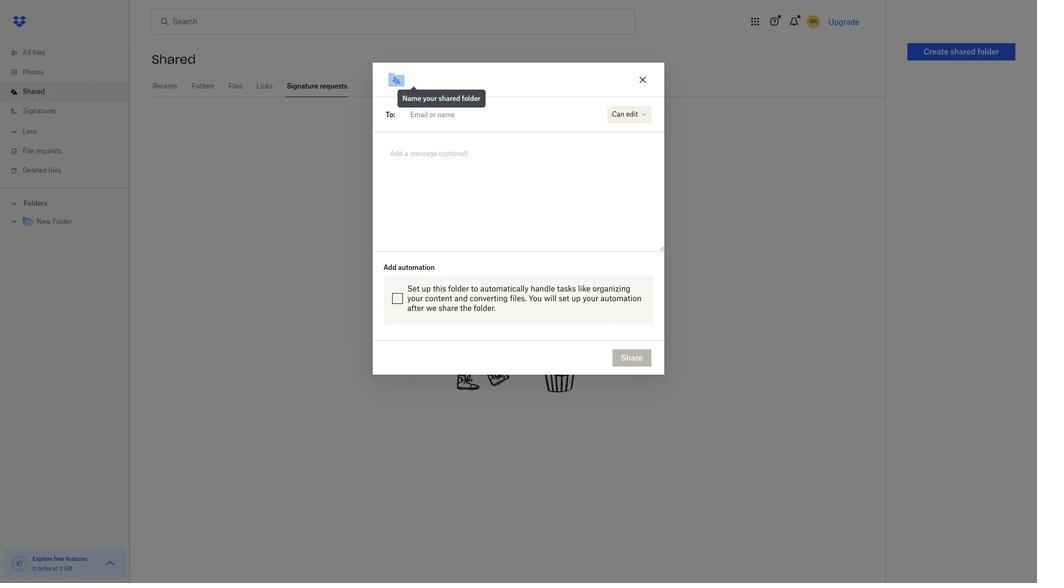 Task type: describe. For each thing, give the bounding box(es) containing it.
files for all files
[[33, 49, 45, 57]]

they'll
[[540, 161, 566, 172]]

when
[[402, 161, 428, 172]]

folders inside button
[[24, 199, 47, 208]]

requests for file requests
[[36, 147, 62, 155]]

create shared folder
[[924, 47, 1000, 56]]

edit
[[627, 110, 638, 118]]

signature
[[287, 82, 318, 90]]

recents link
[[152, 76, 178, 96]]

the
[[460, 304, 472, 313]]

upgrade link
[[829, 17, 860, 26]]

request
[[449, 161, 485, 172]]

Add a message (optional) text field
[[386, 145, 652, 170]]

file requests link
[[9, 142, 130, 161]]

set
[[408, 284, 420, 293]]

content
[[425, 294, 453, 303]]

files for deleted files
[[48, 166, 61, 175]]

folder
[[53, 218, 72, 226]]

explore
[[32, 556, 53, 563]]

will
[[544, 294, 557, 303]]

set
[[559, 294, 570, 303]]

quota usage element
[[11, 556, 28, 573]]

of
[[53, 566, 58, 572]]

sharing modal dialog
[[373, 63, 665, 462]]

shared inside list item
[[23, 88, 45, 96]]

less image
[[9, 126, 19, 137]]

dropbox image
[[9, 11, 30, 32]]

free
[[54, 556, 64, 563]]

when you request signatures, they'll appear here.
[[402, 161, 627, 172]]

2 horizontal spatial requests
[[491, 139, 546, 154]]

name your shared folder
[[403, 95, 481, 103]]

share
[[439, 304, 458, 313]]

folder for name your shared folder
[[462, 95, 481, 103]]

list containing all files
[[0, 37, 130, 188]]

file
[[23, 147, 34, 155]]

folder.
[[474, 304, 496, 313]]

0
[[32, 566, 36, 572]]

deleted files link
[[9, 161, 130, 181]]

explore free features 0 bytes of 2 gb
[[32, 556, 87, 572]]

create
[[924, 47, 949, 56]]

0 horizontal spatial up
[[422, 284, 431, 293]]

photos link
[[9, 63, 130, 82]]

all files link
[[9, 43, 130, 63]]

folders inside tab list
[[192, 82, 214, 90]]

folder inside button
[[978, 47, 1000, 56]]

files link
[[228, 76, 243, 96]]

automatically
[[480, 284, 529, 293]]

signature requests
[[287, 82, 348, 90]]

this
[[433, 284, 446, 293]]

handle
[[531, 284, 555, 293]]

you
[[430, 161, 447, 172]]

signatures
[[23, 107, 56, 115]]

all
[[23, 49, 31, 57]]

share button
[[613, 349, 652, 367]]

less
[[23, 128, 37, 136]]

photos
[[23, 68, 44, 76]]

deleted files
[[23, 166, 61, 175]]

file requests
[[23, 147, 62, 155]]

gb
[[64, 566, 73, 572]]

links
[[257, 82, 273, 90]]

new
[[37, 218, 51, 226]]



Task type: vqa. For each thing, say whether or not it's contained in the screenshot.
choose for Choose a category to sort files by
no



Task type: locate. For each thing, give the bounding box(es) containing it.
signature requests link
[[286, 76, 348, 96]]

1 horizontal spatial requests
[[320, 82, 348, 90]]

after
[[408, 304, 424, 313]]

up
[[422, 284, 431, 293], [572, 294, 581, 303]]

0 horizontal spatial folders
[[24, 199, 47, 208]]

folder right create
[[978, 47, 1000, 56]]

shared right name
[[439, 95, 461, 103]]

automation inside set up this folder to automatically handle tasks like organizing your content and converting files. you will set up your automation after we share the folder.
[[601, 294, 642, 303]]

1 vertical spatial shared
[[439, 95, 461, 103]]

requests up the when you request signatures, they'll appear here.
[[491, 139, 546, 154]]

files
[[33, 49, 45, 57], [48, 166, 61, 175]]

tab list
[[152, 76, 886, 97]]

folders up new
[[24, 199, 47, 208]]

files inside the all files link
[[33, 49, 45, 57]]

folders link
[[191, 76, 215, 96]]

folders
[[192, 82, 214, 90], [24, 199, 47, 208]]

signatures,
[[487, 161, 537, 172]]

0 vertical spatial folders
[[192, 82, 214, 90]]

can edit button
[[607, 106, 652, 123]]

your up "after"
[[408, 294, 423, 303]]

folders button
[[0, 195, 130, 211]]

signatures link
[[9, 102, 130, 121]]

1 horizontal spatial files
[[48, 166, 61, 175]]

illustration of an empty shelf image
[[433, 233, 596, 395]]

add automation
[[384, 264, 435, 272]]

set up this folder to automatically handle tasks like organizing your content and converting files. you will set up your automation after we share the folder.
[[408, 284, 642, 313]]

automation
[[398, 264, 435, 272], [601, 294, 642, 303]]

requests
[[320, 82, 348, 90], [491, 139, 546, 154], [36, 147, 62, 155]]

we
[[426, 304, 437, 313]]

automation down organizing
[[601, 294, 642, 303]]

0 vertical spatial shared
[[951, 47, 976, 56]]

folder up contact name field
[[462, 95, 481, 103]]

0 horizontal spatial files
[[33, 49, 45, 57]]

0 vertical spatial automation
[[398, 264, 435, 272]]

1 horizontal spatial folders
[[192, 82, 214, 90]]

and
[[455, 294, 468, 303]]

shared
[[951, 47, 976, 56], [439, 95, 461, 103]]

shared
[[152, 52, 196, 67], [23, 88, 45, 96]]

None field
[[395, 104, 605, 125]]

1 vertical spatial up
[[572, 294, 581, 303]]

requests right signature in the left of the page
[[320, 82, 348, 90]]

folder
[[978, 47, 1000, 56], [462, 95, 481, 103], [449, 284, 469, 293]]

bytes
[[38, 566, 51, 572]]

1 horizontal spatial shared
[[152, 52, 196, 67]]

1 vertical spatial automation
[[601, 294, 642, 303]]

your
[[423, 95, 437, 103], [408, 294, 423, 303], [583, 294, 599, 303]]

files.
[[510, 294, 527, 303]]

files inside deleted files 'link'
[[48, 166, 61, 175]]

files right 'all'
[[33, 49, 45, 57]]

0 horizontal spatial shared
[[23, 88, 45, 96]]

shared down photos
[[23, 88, 45, 96]]

requests right file
[[36, 147, 62, 155]]

no
[[409, 139, 426, 154]]

requests for signature requests
[[320, 82, 348, 90]]

requests inside "link"
[[36, 147, 62, 155]]

shared link
[[9, 82, 130, 102]]

tasks
[[557, 284, 576, 293]]

can
[[612, 110, 625, 118]]

list
[[0, 37, 130, 188]]

1 horizontal spatial shared
[[951, 47, 976, 56]]

deleted
[[23, 166, 47, 175]]

like
[[578, 284, 591, 293]]

folder up and
[[449, 284, 469, 293]]

folder inside set up this folder to automatically handle tasks like organizing your content and converting files. you will set up your automation after we share the folder.
[[449, 284, 469, 293]]

features
[[66, 556, 87, 563]]

can edit
[[612, 110, 638, 118]]

shared inside 'sharing modal' dialog
[[439, 95, 461, 103]]

1 horizontal spatial automation
[[601, 294, 642, 303]]

folder for set up this folder to automatically handle tasks like organizing your content and converting files. you will set up your automation after we share the folder.
[[449, 284, 469, 293]]

your right name
[[423, 95, 437, 103]]

2 vertical spatial folder
[[449, 284, 469, 293]]

no signature requests in progress
[[409, 139, 620, 154]]

to
[[471, 284, 478, 293]]

share
[[621, 353, 643, 362]]

name
[[403, 95, 422, 103]]

upgrade
[[829, 17, 860, 26]]

to:
[[386, 111, 395, 119]]

1 vertical spatial folder
[[462, 95, 481, 103]]

shared right create
[[951, 47, 976, 56]]

1 vertical spatial files
[[48, 166, 61, 175]]

shared up 'recents' link
[[152, 52, 196, 67]]

add
[[384, 264, 397, 272]]

in
[[550, 139, 561, 154]]

create shared folder button
[[908, 43, 1016, 61]]

0 vertical spatial files
[[33, 49, 45, 57]]

tab list containing recents
[[152, 76, 886, 97]]

all files
[[23, 49, 45, 57]]

new folder
[[37, 218, 72, 226]]

files right deleted
[[48, 166, 61, 175]]

1 horizontal spatial up
[[572, 294, 581, 303]]

0 horizontal spatial shared
[[439, 95, 461, 103]]

converting
[[470, 294, 508, 303]]

signature
[[430, 139, 487, 154]]

folders left files
[[192, 82, 214, 90]]

Contact name field
[[406, 106, 603, 123]]

shared list item
[[0, 82, 130, 102]]

new folder link
[[22, 215, 121, 230]]

1 vertical spatial folders
[[24, 199, 47, 208]]

organizing
[[593, 284, 631, 293]]

0 horizontal spatial automation
[[398, 264, 435, 272]]

1 vertical spatial shared
[[23, 88, 45, 96]]

0 horizontal spatial requests
[[36, 147, 62, 155]]

you
[[529, 294, 542, 303]]

here.
[[604, 161, 627, 172]]

appear
[[569, 161, 601, 172]]

shared inside button
[[951, 47, 976, 56]]

links link
[[256, 76, 274, 96]]

0 vertical spatial up
[[422, 284, 431, 293]]

automation up set
[[398, 264, 435, 272]]

0 vertical spatial shared
[[152, 52, 196, 67]]

your down the like on the right
[[583, 294, 599, 303]]

progress
[[565, 139, 620, 154]]

0 vertical spatial folder
[[978, 47, 1000, 56]]

recents
[[153, 82, 177, 90]]

2
[[59, 566, 63, 572]]

files
[[228, 82, 243, 90]]



